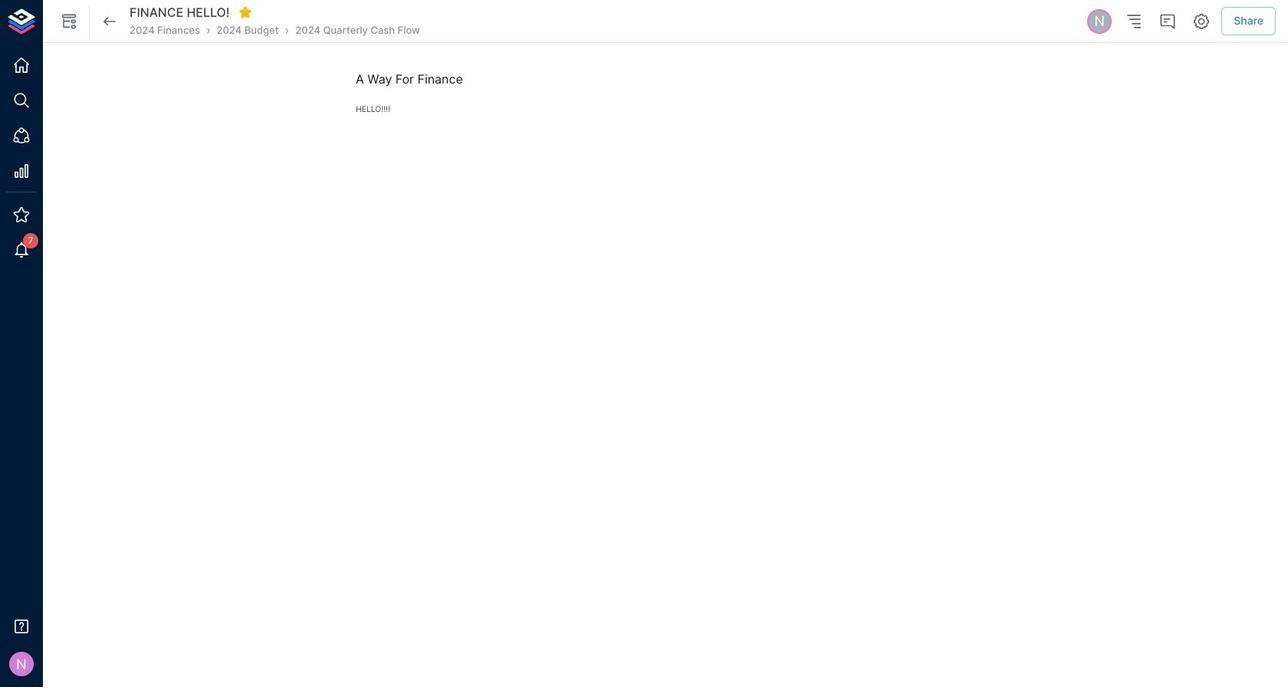 Task type: locate. For each thing, give the bounding box(es) containing it.
comments image
[[1159, 12, 1178, 30]]

settings image
[[1193, 12, 1211, 30]]



Task type: vqa. For each thing, say whether or not it's contained in the screenshot.
Remove Favorite icon in the left top of the page
yes



Task type: describe. For each thing, give the bounding box(es) containing it.
remove favorite image
[[238, 6, 252, 19]]

table of contents image
[[1125, 12, 1144, 30]]

go back image
[[100, 12, 119, 30]]

show wiki image
[[60, 12, 78, 30]]



